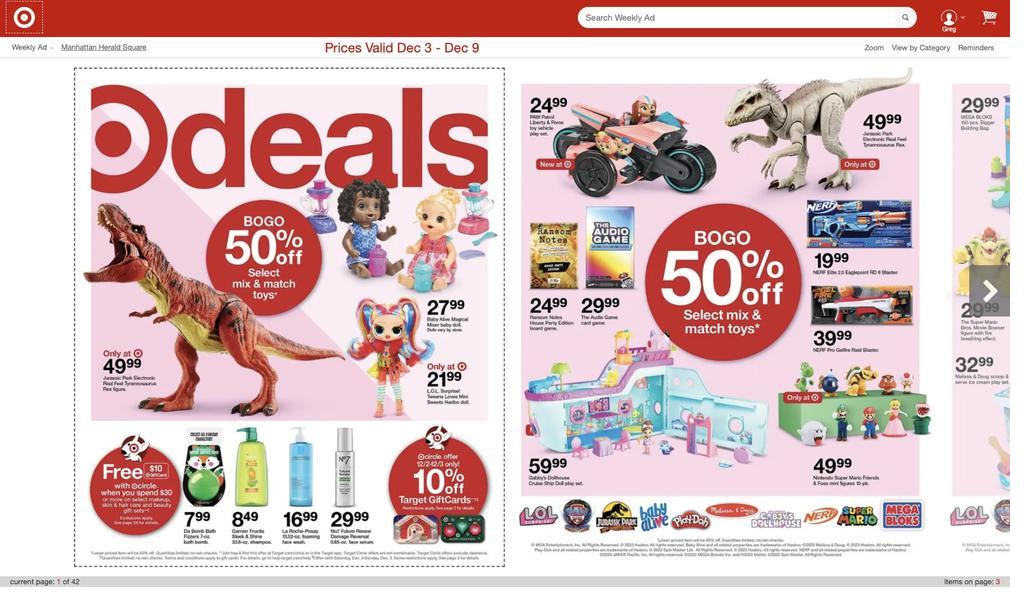 Task type: vqa. For each thing, say whether or not it's contained in the screenshot.
San
no



Task type: describe. For each thing, give the bounding box(es) containing it.
weekly ad link
[[12, 42, 61, 53]]

of
[[63, 578, 69, 587]]

2 dec from the left
[[445, 39, 468, 55]]

prices valid dec 3 - dec 9
[[325, 39, 480, 55]]

view by category link
[[892, 43, 959, 52]]

on
[[965, 578, 973, 587]]

1
[[57, 578, 61, 587]]

page 1 image
[[75, 69, 504, 567]]

manhattan
[[61, 43, 97, 52]]

Search Weekly Ad search field
[[578, 7, 917, 29]]

herald
[[99, 43, 121, 52]]

page 2 image
[[505, 68, 936, 568]]

greg link
[[933, 0, 966, 34]]

page 3 image
[[936, 68, 1010, 568]]

go to target.com image
[[14, 7, 35, 28]]

valid
[[366, 39, 394, 55]]

current
[[10, 578, 34, 587]]

items
[[945, 578, 963, 587]]

zoom-in element
[[865, 43, 884, 52]]

greg
[[943, 25, 956, 33]]

reminders link
[[959, 42, 1003, 53]]

2 page: from the left
[[975, 578, 994, 587]]

view by category
[[892, 43, 951, 52]]

by
[[910, 43, 918, 52]]

1 dec from the left
[[397, 39, 421, 55]]

weekly ad
[[12, 43, 47, 52]]

items on page: 3
[[945, 578, 1000, 587]]

zoom link
[[865, 42, 892, 53]]

1 page: from the left
[[36, 578, 55, 587]]



Task type: locate. For each thing, give the bounding box(es) containing it.
page: right on at bottom
[[975, 578, 994, 587]]

reminders
[[959, 43, 995, 52]]

view your cart on target.com image
[[982, 10, 997, 25]]

category
[[920, 43, 951, 52]]

0 vertical spatial 3
[[425, 39, 432, 55]]

42
[[71, 578, 80, 587]]

dec right -
[[445, 39, 468, 55]]

view
[[892, 43, 908, 52]]

0 horizontal spatial page:
[[36, 578, 55, 587]]

1 horizontal spatial 3
[[996, 578, 1000, 587]]

dec left -
[[397, 39, 421, 55]]

1 horizontal spatial page:
[[975, 578, 994, 587]]

dec
[[397, 39, 421, 55], [445, 39, 468, 55]]

3 for page:
[[996, 578, 1000, 587]]

0 horizontal spatial dec
[[397, 39, 421, 55]]

3 for dec
[[425, 39, 432, 55]]

prices
[[325, 39, 362, 55]]

1 horizontal spatial dec
[[445, 39, 468, 55]]

zoom
[[865, 43, 884, 52]]

3 right on at bottom
[[996, 578, 1000, 587]]

form
[[578, 7, 917, 29]]

ad
[[38, 43, 47, 52]]

page:
[[36, 578, 55, 587], [975, 578, 994, 587]]

1 vertical spatial 3
[[996, 578, 1000, 587]]

square
[[123, 43, 147, 52]]

3 left -
[[425, 39, 432, 55]]

weekly
[[12, 43, 36, 52]]

9
[[472, 39, 480, 55]]

0 horizontal spatial 3
[[425, 39, 432, 55]]

current page: 1 of 42
[[10, 578, 80, 587]]

-
[[436, 39, 441, 55]]

page: left 1
[[36, 578, 55, 587]]

manhattan herald square link
[[61, 42, 154, 53]]

manhattan herald square
[[61, 43, 147, 52]]

3
[[425, 39, 432, 55], [996, 578, 1000, 587]]



